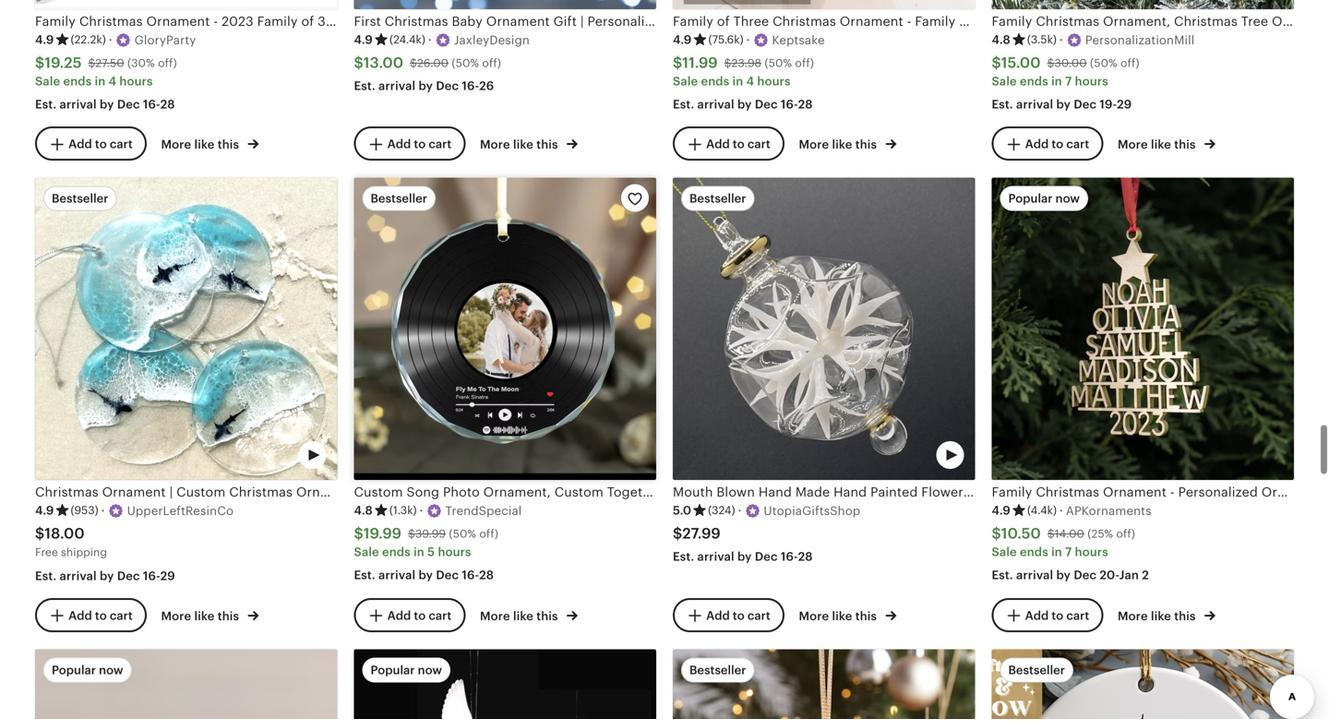 Task type: locate. For each thing, give the bounding box(es) containing it.
arrival down '27.99'
[[697, 550, 734, 564]]

$ 18.00 free shipping
[[35, 525, 107, 558]]

$ 15.00 $ 30.00 (50% off) sale ends in 7 hours est. arrival by dec 19-29
[[992, 54, 1140, 111]]

arrival inside $ 11.99 $ 23.98 (50% off) sale ends in 4 hours est. arrival by dec 16-28
[[697, 97, 734, 111]]

to for 19.99
[[414, 609, 426, 623]]

2 horizontal spatial popular
[[1008, 191, 1053, 205]]

cart down $ 11.99 $ 23.98 (50% off) sale ends in 4 hours est. arrival by dec 16-28
[[748, 137, 771, 151]]

off) for 19.99
[[479, 528, 498, 540]]

more for 11.99
[[799, 138, 829, 152]]

off) inside $ 15.00 $ 30.00 (50% off) sale ends in 7 hours est. arrival by dec 19-29
[[1121, 57, 1140, 69]]

like for 13.00
[[513, 138, 533, 152]]

1 popular now link from the left
[[35, 649, 337, 719]]

home alone doves pair authentic replicas by john perry who made them for the movie. gift boxed. image
[[354, 649, 656, 719]]

free
[[35, 546, 58, 558]]

in for 10.50
[[1051, 545, 1062, 559]]

more like this for 11.99
[[799, 138, 880, 152]]

(3.5k)
[[1027, 33, 1057, 46]]

$ 19.99 $ 39.99 (50% off) sale ends in 5 hours est. arrival by dec 16-28
[[354, 525, 498, 582]]

family christmas ornament - 2023 family of 3 4 5 ornament with pet dog personalized people pajama family, pj family reading story kid child image
[[35, 0, 337, 9]]

now for family christmas ornament - personalized ornament with names - christmas tree ornament image
[[1056, 191, 1080, 205]]

by inside $ 11.99 $ 23.98 (50% off) sale ends in 4 hours est. arrival by dec 16-28
[[737, 97, 752, 111]]

mouth
[[673, 484, 713, 499]]

2 horizontal spatial now
[[1056, 191, 1080, 205]]

add to cart button down $ 19.99 $ 39.99 (50% off) sale ends in 5 hours est. arrival by dec 16-28
[[354, 598, 465, 633]]

more like this
[[161, 138, 242, 152], [480, 138, 561, 152], [799, 138, 880, 152], [1118, 138, 1199, 152], [161, 609, 242, 623], [480, 609, 561, 623], [799, 609, 880, 623], [1118, 609, 1199, 623]]

2 7 from the top
[[1065, 545, 1072, 559]]

est. inside $ 19.99 $ 39.99 (50% off) sale ends in 5 hours est. arrival by dec 16-28
[[354, 568, 375, 582]]

·
[[109, 33, 112, 47], [428, 33, 432, 47], [746, 33, 750, 47], [1060, 33, 1063, 47], [101, 504, 105, 518], [420, 504, 423, 518], [738, 504, 742, 518], [1060, 504, 1063, 518]]

by down the "blown"
[[737, 550, 752, 564]]

add to cart button down $ 15.00 $ 30.00 (50% off) sale ends in 7 hours est. arrival by dec 19-29
[[992, 127, 1103, 161]]

popular now for christmas party - 5 pc set -hanging ornaments image
[[52, 663, 123, 677]]

in inside $ 19.99 $ 39.99 (50% off) sale ends in 5 hours est. arrival by dec 16-28
[[414, 545, 424, 559]]

0 vertical spatial 7
[[1065, 74, 1072, 88]]

(50% for 11.99
[[765, 57, 792, 69]]

1 vertical spatial 29
[[160, 569, 175, 583]]

1 horizontal spatial popular
[[371, 663, 415, 677]]

2 christmas from the left
[[1036, 484, 1099, 499]]

sale
[[35, 74, 60, 88], [673, 74, 698, 88], [992, 74, 1017, 88], [354, 545, 379, 559], [992, 545, 1017, 559]]

christmas starry night ornament, christmas decoration, ceramic ornament, christmas ornament, christmas gift,flat round ornament image
[[673, 649, 975, 719]]

arrival down 15.00
[[1016, 97, 1053, 111]]

arrival down 11.99
[[697, 97, 734, 111]]

(50% inside $ 19.99 $ 39.99 (50% off) sale ends in 5 hours est. arrival by dec 16-28
[[449, 528, 476, 540]]

popular for family christmas ornament - personalized ornament with names - christmas tree ornament image
[[1008, 191, 1053, 205]]

in down 27.50
[[95, 74, 106, 88]]

product video element
[[673, 0, 975, 9], [35, 178, 337, 480], [673, 178, 975, 480], [673, 649, 975, 719], [992, 649, 1294, 719]]

1 7 from the top
[[1065, 74, 1072, 88]]

$ down 5.0
[[673, 525, 682, 542]]

to down $ 10.50 $ 14.00 (25% off) sale ends in 7 hours est. arrival by dec 20-jan 2
[[1052, 609, 1064, 623]]

26.00
[[417, 57, 449, 69]]

like
[[194, 138, 215, 152], [513, 138, 533, 152], [832, 138, 852, 152], [1151, 138, 1171, 152], [194, 609, 215, 623], [513, 609, 533, 623], [832, 609, 852, 623], [1151, 609, 1171, 623]]

add
[[68, 137, 92, 151], [387, 137, 411, 151], [706, 137, 730, 151], [1025, 137, 1049, 151], [68, 609, 92, 623], [387, 609, 411, 623], [706, 609, 730, 623], [1025, 609, 1049, 623]]

hours inside the $ 19.25 $ 27.50 (30% off) sale ends in 4 hours est. arrival by dec 16-28
[[119, 74, 153, 88]]

add to cart down $ 10.50 $ 14.00 (25% off) sale ends in 7 hours est. arrival by dec 20-jan 2
[[1025, 609, 1089, 623]]

16-
[[462, 79, 479, 93], [143, 97, 160, 111], [781, 97, 798, 111], [781, 550, 798, 564], [462, 568, 479, 582], [143, 569, 160, 583]]

4.8 for 19.99
[[354, 504, 373, 518]]

like for 11.99
[[832, 138, 852, 152]]

off) right 39.99
[[479, 528, 498, 540]]

add to cart button for 19.25
[[35, 127, 147, 161]]

28 inside the $ 19.25 $ 27.50 (30% off) sale ends in 4 hours est. arrival by dec 16-28
[[160, 97, 175, 111]]

hand
[[759, 484, 792, 499], [834, 484, 867, 499]]

4.9 down family
[[992, 504, 1011, 518]]

hours down 23.98
[[757, 74, 791, 88]]

(50% for 19.99
[[449, 528, 476, 540]]

· for 13.00
[[428, 33, 432, 47]]

1 horizontal spatial bestseller link
[[992, 649, 1294, 719]]

add to cart
[[68, 137, 133, 151], [387, 137, 452, 151], [706, 137, 771, 151], [1025, 137, 1089, 151], [68, 609, 133, 623], [387, 609, 452, 623], [706, 609, 771, 623], [1025, 609, 1089, 623]]

sale inside $ 11.99 $ 23.98 (50% off) sale ends in 4 hours est. arrival by dec 16-28
[[673, 74, 698, 88]]

0 horizontal spatial popular now link
[[35, 649, 337, 719]]

5
[[427, 545, 435, 559]]

add to cart down the est. arrival by dec 16-26
[[387, 137, 452, 151]]

$ up free
[[35, 525, 45, 542]]

more like this link for 19.99
[[480, 606, 578, 625]]

hours inside $ 11.99 $ 23.98 (50% off) sale ends in 4 hours est. arrival by dec 16-28
[[757, 74, 791, 88]]

4.9 up 19.25
[[35, 33, 54, 47]]

to for 15.00
[[1052, 137, 1064, 151]]

cart down $ 15.00 $ 30.00 (50% off) sale ends in 7 hours est. arrival by dec 19-29
[[1066, 137, 1089, 151]]

1 horizontal spatial popular now
[[371, 663, 442, 677]]

sale down 15.00
[[992, 74, 1017, 88]]

add to cart button down the est. arrival by dec 16-26
[[354, 127, 465, 161]]

cart down the $ 19.25 $ 27.50 (30% off) sale ends in 4 hours est. arrival by dec 16-28
[[110, 137, 133, 151]]

add to cart button down $ 11.99 $ 23.98 (50% off) sale ends in 4 hours est. arrival by dec 16-28
[[673, 127, 784, 161]]

hand right made
[[834, 484, 867, 499]]

popular now link
[[35, 649, 337, 719], [354, 649, 656, 719]]

(50% inside $ 11.99 $ 23.98 (50% off) sale ends in 4 hours est. arrival by dec 16-28
[[765, 57, 792, 69]]

(50% right 30.00
[[1090, 57, 1118, 69]]

ends inside the $ 19.25 $ 27.50 (30% off) sale ends in 4 hours est. arrival by dec 16-28
[[63, 74, 92, 88]]

est. arrival by dec 16-26
[[354, 79, 494, 93]]

more for 19.99
[[480, 609, 510, 623]]

· for 15.00
[[1060, 33, 1063, 47]]

painted
[[870, 484, 918, 499]]

sale down 11.99
[[673, 74, 698, 88]]

0 horizontal spatial hand
[[759, 484, 792, 499]]

4.8 up 15.00
[[992, 33, 1011, 47]]

0 horizontal spatial 4.8
[[354, 504, 373, 518]]

4.8
[[992, 33, 1011, 47], [354, 504, 373, 518]]

1 bestseller link from the left
[[673, 649, 975, 719]]

this for 13.00
[[536, 138, 558, 152]]

more like this for 19.99
[[480, 609, 561, 623]]

(50% inside $ 15.00 $ 30.00 (50% off) sale ends in 7 hours est. arrival by dec 19-29
[[1090, 57, 1118, 69]]

by
[[419, 79, 433, 93], [100, 97, 114, 111], [737, 97, 752, 111], [1056, 97, 1071, 111], [737, 550, 752, 564], [419, 568, 433, 582], [1056, 568, 1071, 582], [100, 569, 114, 583]]

popular now for home alone doves pair authentic replicas by john perry who made them for the movie. gift boxed. image at bottom left
[[371, 663, 442, 677]]

sale inside $ 19.99 $ 39.99 (50% off) sale ends in 5 hours est. arrival by dec 16-28
[[354, 545, 379, 559]]

0 horizontal spatial 29
[[160, 569, 175, 583]]

in left "5"
[[414, 545, 424, 559]]

(324)
[[708, 504, 735, 517]]

popular now
[[1008, 191, 1080, 205], [52, 663, 123, 677], [371, 663, 442, 677]]

more like this link for 19.25
[[161, 134, 259, 153]]

0 vertical spatial 29
[[1117, 97, 1132, 111]]

more like this link
[[161, 134, 259, 153], [480, 134, 578, 153], [799, 134, 897, 153], [1118, 134, 1215, 153], [161, 606, 259, 625], [480, 606, 578, 625], [799, 606, 897, 625], [1118, 606, 1215, 625]]

in inside $ 11.99 $ 23.98 (50% off) sale ends in 4 hours est. arrival by dec 16-28
[[732, 74, 743, 88]]

(50% right 39.99
[[449, 528, 476, 540]]

in inside the $ 19.25 $ 27.50 (30% off) sale ends in 4 hours est. arrival by dec 16-28
[[95, 74, 106, 88]]

5.0
[[673, 504, 691, 518]]

cart down $ 27.99 est. arrival by dec 16-28
[[748, 609, 771, 623]]

add to cart button
[[35, 127, 147, 161], [354, 127, 465, 161], [673, 127, 784, 161], [992, 127, 1103, 161], [35, 598, 147, 633], [354, 598, 465, 633], [673, 598, 784, 633], [992, 598, 1103, 633]]

0 horizontal spatial bestseller link
[[673, 649, 975, 719]]

more for 13.00
[[480, 138, 510, 152]]

hours inside $ 10.50 $ 14.00 (25% off) sale ends in 7 hours est. arrival by dec 20-jan 2
[[1075, 545, 1108, 559]]

this for 11.99
[[855, 138, 877, 152]]

more like this link for 11.99
[[799, 134, 897, 153]]

sale for 19.99
[[354, 545, 379, 559]]

sale inside $ 15.00 $ 30.00 (50% off) sale ends in 7 hours est. arrival by dec 19-29
[[992, 74, 1017, 88]]

off) right 23.98
[[795, 57, 814, 69]]

(50% up '26'
[[452, 57, 479, 69]]

to
[[95, 137, 107, 151], [414, 137, 426, 151], [733, 137, 745, 151], [1052, 137, 1064, 151], [95, 609, 107, 623], [414, 609, 426, 623], [733, 609, 745, 623], [1052, 609, 1064, 623]]

bestseller link
[[673, 649, 975, 719], [992, 649, 1294, 719]]

4.9 up 11.99
[[673, 33, 692, 47]]

$
[[35, 54, 45, 71], [354, 54, 363, 71], [673, 54, 682, 71], [992, 54, 1001, 71], [88, 57, 95, 69], [410, 57, 417, 69], [724, 57, 731, 69], [1047, 57, 1054, 69], [35, 525, 45, 542], [354, 525, 363, 542], [673, 525, 682, 542], [992, 525, 1001, 542], [408, 528, 415, 540], [1047, 528, 1055, 540]]

to down the $ 19.25 $ 27.50 (30% off) sale ends in 4 hours est. arrival by dec 16-28
[[95, 137, 107, 151]]

4.8 for 15.00
[[992, 33, 1011, 47]]

cart for 15.00
[[1066, 137, 1089, 151]]

2 4 from the left
[[746, 74, 754, 88]]

jan
[[1119, 568, 1139, 582]]

0 horizontal spatial popular now
[[52, 663, 123, 677]]

ornament left "w"
[[1262, 484, 1325, 499]]

by down shipping
[[100, 569, 114, 583]]

ornament left "-"
[[1103, 484, 1167, 499]]

· right (24.4k)
[[428, 33, 432, 47]]

more for 15.00
[[1118, 138, 1148, 152]]

0 vertical spatial 4.8
[[992, 33, 1011, 47]]

off)
[[158, 57, 177, 69], [482, 57, 501, 69], [795, 57, 814, 69], [1121, 57, 1140, 69], [479, 528, 498, 540], [1116, 528, 1135, 540]]

est. down 10.50
[[992, 568, 1013, 582]]

2 horizontal spatial popular now
[[1008, 191, 1080, 205]]

add down the $ 19.25 $ 27.50 (30% off) sale ends in 4 hours est. arrival by dec 16-28
[[68, 137, 92, 151]]

add to cart button for 13.00
[[354, 127, 465, 161]]

this for 19.25
[[218, 138, 239, 152]]

popular for christmas party - 5 pc set -hanging ornaments image
[[52, 663, 96, 677]]

by down 30.00
[[1056, 97, 1071, 111]]

popular
[[1008, 191, 1053, 205], [52, 663, 96, 677], [371, 663, 415, 677]]

arrival down shipping
[[60, 569, 97, 583]]

26
[[479, 79, 494, 93]]

ends down 11.99
[[701, 74, 729, 88]]

family christmas ornament, christmas tree ornament with family names, christmas tree name ornament 2023, personalized family name ornament image
[[992, 0, 1294, 9]]

$ 10.50 $ 14.00 (25% off) sale ends in 7 hours est. arrival by dec 20-jan 2
[[992, 525, 1149, 582]]

add down 'est. arrival by dec 16-29'
[[68, 609, 92, 623]]

13.00
[[363, 54, 403, 71]]

1 4 from the left
[[109, 74, 116, 88]]

off) inside $ 19.99 $ 39.99 (50% off) sale ends in 5 hours est. arrival by dec 16-28
[[479, 528, 498, 540]]

add down $ 11.99 $ 23.98 (50% off) sale ends in 4 hours est. arrival by dec 16-28
[[706, 137, 730, 151]]

to for 11.99
[[733, 137, 745, 151]]

more
[[161, 138, 191, 152], [480, 138, 510, 152], [799, 138, 829, 152], [1118, 138, 1148, 152], [161, 609, 191, 623], [480, 609, 510, 623], [799, 609, 829, 623], [1118, 609, 1148, 623]]

cart down $ 10.50 $ 14.00 (25% off) sale ends in 7 hours est. arrival by dec 20-jan 2
[[1066, 609, 1089, 623]]

7 down 30.00
[[1065, 74, 1072, 88]]

16- inside $ 19.99 $ 39.99 (50% off) sale ends in 5 hours est. arrival by dec 16-28
[[462, 568, 479, 582]]

in down 23.98
[[732, 74, 743, 88]]

-
[[1170, 484, 1175, 499]]

in down 30.00
[[1051, 74, 1062, 88]]

add to cart button for 15.00
[[992, 127, 1103, 161]]

more like this link for 15.00
[[1118, 134, 1215, 153]]

2 bestseller link from the left
[[992, 649, 1294, 719]]

hours inside $ 19.99 $ 39.99 (50% off) sale ends in 5 hours est. arrival by dec 16-28
[[438, 545, 471, 559]]

0 horizontal spatial popular
[[52, 663, 96, 677]]

off) right 30.00
[[1121, 57, 1140, 69]]

personalized
[[1178, 484, 1258, 499]]

in for 19.25
[[95, 74, 106, 88]]

arrival inside $ 15.00 $ 30.00 (50% off) sale ends in 7 hours est. arrival by dec 19-29
[[1016, 97, 1053, 111]]

$ down (3.5k)
[[1047, 57, 1054, 69]]

more for 10.50
[[1118, 609, 1148, 623]]

· for 19.25
[[109, 33, 112, 47]]

by down "5"
[[419, 568, 433, 582]]

hours for 10.50
[[1075, 545, 1108, 559]]

4 inside $ 11.99 $ 23.98 (50% off) sale ends in 4 hours est. arrival by dec 16-28
[[746, 74, 754, 88]]

· for 11.99
[[746, 33, 750, 47]]

more like this link for 10.50
[[1118, 606, 1215, 625]]

add to cart down $ 27.99 est. arrival by dec 16-28
[[706, 609, 771, 623]]

arrival down 19.99
[[378, 568, 416, 582]]

7 inside $ 15.00 $ 30.00 (50% off) sale ends in 7 hours est. arrival by dec 19-29
[[1065, 74, 1072, 88]]

est. inside $ 15.00 $ 30.00 (50% off) sale ends in 7 hours est. arrival by dec 19-29
[[992, 97, 1013, 111]]

est. down 15.00
[[992, 97, 1013, 111]]

in inside $ 10.50 $ 14.00 (25% off) sale ends in 7 hours est. arrival by dec 20-jan 2
[[1051, 545, 1062, 559]]

sale inside the $ 19.25 $ 27.50 (30% off) sale ends in 4 hours est. arrival by dec 16-28
[[35, 74, 60, 88]]

· right (75.6k)
[[746, 33, 750, 47]]

(50%
[[452, 57, 479, 69], [765, 57, 792, 69], [1090, 57, 1118, 69], [449, 528, 476, 540]]

1 horizontal spatial hand
[[834, 484, 867, 499]]

4
[[109, 74, 116, 88], [746, 74, 754, 88]]

hours for 19.25
[[119, 74, 153, 88]]

1 vertical spatial 4.8
[[354, 504, 373, 518]]

est. inside $ 10.50 $ 14.00 (25% off) sale ends in 7 hours est. arrival by dec 20-jan 2
[[992, 568, 1013, 582]]

$ down (24.4k)
[[410, 57, 417, 69]]

in
[[95, 74, 106, 88], [732, 74, 743, 88], [1051, 74, 1062, 88], [414, 545, 424, 559], [1051, 545, 1062, 559]]

by inside $ 15.00 $ 30.00 (50% off) sale ends in 7 hours est. arrival by dec 19-29
[[1056, 97, 1071, 111]]

(50% right 23.98
[[765, 57, 792, 69]]

christmas
[[967, 484, 1030, 499], [1036, 484, 1099, 499]]

add for 11.99
[[706, 137, 730, 151]]

by down $ 13.00 $ 26.00 (50% off)
[[419, 79, 433, 93]]

sale down 19.99
[[354, 545, 379, 559]]

est. down 19.25
[[35, 97, 57, 111]]

arrival inside $ 10.50 $ 14.00 (25% off) sale ends in 7 hours est. arrival by dec 20-jan 2
[[1016, 568, 1053, 582]]

off) inside $ 11.99 $ 23.98 (50% off) sale ends in 4 hours est. arrival by dec 16-28
[[795, 57, 814, 69]]

hours
[[119, 74, 153, 88], [757, 74, 791, 88], [1075, 74, 1108, 88], [438, 545, 471, 559], [1075, 545, 1108, 559]]

4 inside the $ 19.25 $ 27.50 (30% off) sale ends in 4 hours est. arrival by dec 16-28
[[109, 74, 116, 88]]

in for 19.99
[[414, 545, 424, 559]]

ornament
[[1065, 484, 1128, 499], [1103, 484, 1167, 499], [1262, 484, 1325, 499]]

add to cart down $ 11.99 $ 23.98 (50% off) sale ends in 4 hours est. arrival by dec 16-28
[[706, 137, 771, 151]]

off) right '(25%'
[[1116, 528, 1135, 540]]

ends inside $ 15.00 $ 30.00 (50% off) sale ends in 7 hours est. arrival by dec 19-29
[[1020, 74, 1048, 88]]

sale for 15.00
[[992, 74, 1017, 88]]

off) for 13.00
[[482, 57, 501, 69]]

1 vertical spatial 7
[[1065, 545, 1072, 559]]

11.99
[[682, 54, 718, 71]]

0 horizontal spatial 4
[[109, 74, 116, 88]]

ends down 19.25
[[63, 74, 92, 88]]

· right (324)
[[738, 504, 742, 518]]

more like this for 13.00
[[480, 138, 561, 152]]

like for 10.50
[[1151, 609, 1171, 623]]

to down $ 11.99 $ 23.98 (50% off) sale ends in 4 hours est. arrival by dec 16-28
[[733, 137, 745, 151]]

1 horizontal spatial 29
[[1117, 97, 1132, 111]]

23.98
[[731, 57, 762, 69]]

$ left 39.99
[[354, 525, 363, 542]]

now for home alone doves pair authentic replicas by john perry who made them for the movie. gift boxed. image at bottom left
[[418, 663, 442, 677]]

28
[[160, 97, 175, 111], [798, 97, 813, 111], [798, 550, 813, 564], [479, 568, 494, 582]]

hours for 11.99
[[757, 74, 791, 88]]

4 down 23.98
[[746, 74, 754, 88]]

now
[[1056, 191, 1080, 205], [99, 663, 123, 677], [418, 663, 442, 677]]

arrival inside $ 19.99 $ 39.99 (50% off) sale ends in 5 hours est. arrival by dec 16-28
[[378, 568, 416, 582]]

(30%
[[127, 57, 155, 69]]

off) inside the $ 19.25 $ 27.50 (30% off) sale ends in 4 hours est. arrival by dec 16-28
[[158, 57, 177, 69]]

off) right (30%
[[158, 57, 177, 69]]

cart for 10.50
[[1066, 609, 1089, 623]]

1 horizontal spatial now
[[418, 663, 442, 677]]

in inside $ 15.00 $ 30.00 (50% off) sale ends in 7 hours est. arrival by dec 19-29
[[1051, 74, 1062, 88]]

cart down $ 19.99 $ 39.99 (50% off) sale ends in 5 hours est. arrival by dec 16-28
[[429, 609, 452, 623]]

add to cart button for 11.99
[[673, 127, 784, 161]]

cart down the est. arrival by dec 16-26
[[429, 137, 452, 151]]

ends inside $ 19.99 $ 39.99 (50% off) sale ends in 5 hours est. arrival by dec 16-28
[[382, 545, 411, 559]]

est. down free
[[35, 569, 57, 583]]

0 horizontal spatial christmas
[[967, 484, 1030, 499]]

arrival
[[378, 79, 416, 93], [60, 97, 97, 111], [697, 97, 734, 111], [1016, 97, 1053, 111], [697, 550, 734, 564], [378, 568, 416, 582], [1016, 568, 1053, 582], [60, 569, 97, 583]]

off) inside $ 13.00 $ 26.00 (50% off)
[[482, 57, 501, 69]]

4 down 27.50
[[109, 74, 116, 88]]

7
[[1065, 74, 1072, 88], [1065, 545, 1072, 559]]

ends inside $ 11.99 $ 23.98 (50% off) sale ends in 4 hours est. arrival by dec 16-28
[[701, 74, 729, 88]]

in for 15.00
[[1051, 74, 1062, 88]]

off) inside $ 10.50 $ 14.00 (25% off) sale ends in 7 hours est. arrival by dec 20-jan 2
[[1116, 528, 1135, 540]]

ends inside $ 10.50 $ 14.00 (25% off) sale ends in 7 hours est. arrival by dec 20-jan 2
[[1020, 545, 1048, 559]]

4.9
[[35, 33, 54, 47], [354, 33, 373, 47], [673, 33, 692, 47], [35, 504, 54, 518], [992, 504, 1011, 518]]

add to cart for 19.25
[[68, 137, 133, 151]]

dec inside $ 11.99 $ 23.98 (50% off) sale ends in 4 hours est. arrival by dec 16-28
[[755, 97, 778, 111]]

4.9 for 19.25
[[35, 33, 54, 47]]

add to cart down $ 19.99 $ 39.99 (50% off) sale ends in 5 hours est. arrival by dec 16-28
[[387, 609, 452, 623]]

in down 14.00
[[1051, 545, 1062, 559]]

· right (3.5k)
[[1060, 33, 1063, 47]]

hours down '(25%'
[[1075, 545, 1108, 559]]

est.
[[354, 79, 375, 93], [35, 97, 57, 111], [673, 97, 694, 111], [992, 97, 1013, 111], [673, 550, 694, 564], [354, 568, 375, 582], [992, 568, 1013, 582], [35, 569, 57, 583]]

sale inside $ 10.50 $ 14.00 (25% off) sale ends in 7 hours est. arrival by dec 20-jan 2
[[992, 545, 1017, 559]]

28 inside $ 19.99 $ 39.99 (50% off) sale ends in 5 hours est. arrival by dec 16-28
[[479, 568, 494, 582]]

add to cart down 'est. arrival by dec 16-29'
[[68, 609, 133, 623]]

this
[[218, 138, 239, 152], [536, 138, 558, 152], [855, 138, 877, 152], [1174, 138, 1196, 152], [218, 609, 239, 623], [536, 609, 558, 623], [855, 609, 877, 623], [1174, 609, 1196, 623]]

ends
[[63, 74, 92, 88], [701, 74, 729, 88], [1020, 74, 1048, 88], [382, 545, 411, 559], [1020, 545, 1048, 559]]

hours inside $ 15.00 $ 30.00 (50% off) sale ends in 7 hours est. arrival by dec 19-29
[[1075, 74, 1108, 88]]

1 horizontal spatial 4.8
[[992, 33, 1011, 47]]

29
[[1117, 97, 1132, 111], [160, 569, 175, 583]]

28 inside $ 27.99 est. arrival by dec 16-28
[[798, 550, 813, 564]]

like for 19.99
[[513, 609, 533, 623]]

ends down 10.50
[[1020, 545, 1048, 559]]

hours down 30.00
[[1075, 74, 1108, 88]]

arrival inside $ 27.99 est. arrival by dec 16-28
[[697, 550, 734, 564]]

dec
[[436, 79, 459, 93], [117, 97, 140, 111], [755, 97, 778, 111], [1074, 97, 1097, 111], [755, 550, 778, 564], [436, 568, 459, 582], [1074, 568, 1097, 582], [117, 569, 140, 583]]

add to cart down the $ 19.25 $ 27.50 (30% off) sale ends in 4 hours est. arrival by dec 16-28
[[68, 137, 133, 151]]

bestseller
[[52, 191, 108, 205], [371, 191, 427, 205], [689, 191, 746, 205], [689, 663, 746, 677], [1008, 663, 1065, 677]]

add to cart button down the $ 19.25 $ 27.50 (30% off) sale ends in 4 hours est. arrival by dec 16-28
[[35, 127, 147, 161]]

by down 27.50
[[100, 97, 114, 111]]

to down $ 19.99 $ 39.99 (50% off) sale ends in 5 hours est. arrival by dec 16-28
[[414, 609, 426, 623]]

more like this for 15.00
[[1118, 138, 1199, 152]]

arrival down 10.50
[[1016, 568, 1053, 582]]

ends for 11.99
[[701, 74, 729, 88]]

7 inside $ 10.50 $ 14.00 (25% off) sale ends in 7 hours est. arrival by dec 20-jan 2
[[1065, 545, 1072, 559]]

add to cart down $ 15.00 $ 30.00 (50% off) sale ends in 7 hours est. arrival by dec 19-29
[[1025, 137, 1089, 151]]

more for 19.25
[[161, 138, 191, 152]]

add down $ 10.50 $ 14.00 (25% off) sale ends in 7 hours est. arrival by dec 20-jan 2
[[1025, 609, 1049, 623]]

1 horizontal spatial 4
[[746, 74, 754, 88]]

cart
[[110, 137, 133, 151], [429, 137, 452, 151], [748, 137, 771, 151], [1066, 137, 1089, 151], [110, 609, 133, 623], [429, 609, 452, 623], [748, 609, 771, 623], [1066, 609, 1089, 623]]

28 inside $ 11.99 $ 23.98 (50% off) sale ends in 4 hours est. arrival by dec 16-28
[[798, 97, 813, 111]]

1 horizontal spatial popular now link
[[354, 649, 656, 719]]

$ 11.99 $ 23.98 (50% off) sale ends in 4 hours est. arrival by dec 16-28
[[673, 54, 814, 111]]

4.9 up 13.00
[[354, 33, 373, 47]]

off) up '26'
[[482, 57, 501, 69]]

add to cart button down $ 10.50 $ 14.00 (25% off) sale ends in 7 hours est. arrival by dec 20-jan 2
[[992, 598, 1103, 633]]

15.00
[[1001, 54, 1041, 71]]

(50% inside $ 13.00 $ 26.00 (50% off)
[[452, 57, 479, 69]]

this for 19.99
[[536, 609, 558, 623]]

dec inside $ 19.99 $ 39.99 (50% off) sale ends in 5 hours est. arrival by dec 16-28
[[436, 568, 459, 582]]

0 horizontal spatial now
[[99, 663, 123, 677]]

1 horizontal spatial christmas
[[1036, 484, 1099, 499]]

popular now for family christmas ornament - personalized ornament with names - christmas tree ornament image
[[1008, 191, 1080, 205]]

by inside $ 10.50 $ 14.00 (25% off) sale ends in 7 hours est. arrival by dec 20-jan 2
[[1056, 568, 1071, 582]]

add to cart button for 19.99
[[354, 598, 465, 633]]

to down $ 15.00 $ 30.00 (50% off) sale ends in 7 hours est. arrival by dec 19-29
[[1052, 137, 1064, 151]]



Task type: vqa. For each thing, say whether or not it's contained in the screenshot.
THE 4.9 for 13.00
yes



Task type: describe. For each thing, give the bounding box(es) containing it.
$ 27.99 est. arrival by dec 16-28
[[673, 525, 813, 564]]

add for 13.00
[[387, 137, 411, 151]]

product video element for sale ends in 4 hours
[[673, 0, 975, 9]]

add to cart for 19.99
[[387, 609, 452, 623]]

add for 15.00
[[1025, 137, 1049, 151]]

family
[[992, 484, 1032, 499]]

est. arrival by dec 16-29
[[35, 569, 175, 583]]

to for 19.25
[[95, 137, 107, 151]]

by inside $ 27.99 est. arrival by dec 16-28
[[737, 550, 752, 564]]

add to cart button for 10.50
[[992, 598, 1103, 633]]

27.99
[[682, 525, 721, 542]]

29 inside $ 15.00 $ 30.00 (50% off) sale ends in 7 hours est. arrival by dec 19-29
[[1117, 97, 1132, 111]]

20-
[[1100, 568, 1119, 582]]

w
[[1329, 484, 1329, 499]]

like for 15.00
[[1151, 138, 1171, 152]]

add down $ 27.99 est. arrival by dec 16-28
[[706, 609, 730, 623]]

off) for 11.99
[[795, 57, 814, 69]]

off) for 15.00
[[1121, 57, 1140, 69]]

$ down the (22.2k)
[[88, 57, 95, 69]]

christmas ornament | custom christmas ornament | personalized ornaments | christmas gifts | beach christmas ornament | handmade | qty 1 each image
[[35, 178, 337, 480]]

this for 10.50
[[1174, 609, 1196, 623]]

$ inside $ 27.99 est. arrival by dec 16-28
[[673, 525, 682, 542]]

more like this for 10.50
[[1118, 609, 1199, 623]]

est. down 13.00
[[354, 79, 375, 93]]

4.9 up 18.00
[[35, 504, 54, 518]]

14.00
[[1055, 528, 1085, 540]]

add to cart for 15.00
[[1025, 137, 1089, 151]]

4 for 11.99
[[746, 74, 754, 88]]

2 ornament from the left
[[1103, 484, 1167, 499]]

hours for 15.00
[[1075, 74, 1108, 88]]

7 for 15.00
[[1065, 74, 1072, 88]]

product video element for est. arrival by
[[673, 178, 975, 480]]

4.9 for 11.99
[[673, 33, 692, 47]]

2 hand from the left
[[834, 484, 867, 499]]

$ down (75.6k)
[[724, 57, 731, 69]]

tree
[[1034, 484, 1061, 499]]

cart down 'est. arrival by dec 16-29'
[[110, 609, 133, 623]]

to for 13.00
[[414, 137, 426, 151]]

dec inside $ 27.99 est. arrival by dec 16-28
[[755, 550, 778, 564]]

arrival down 13.00
[[378, 79, 416, 93]]

shipping
[[61, 546, 107, 558]]

add to cart button down $ 27.99 est. arrival by dec 16-28
[[673, 598, 784, 633]]

family christmas ornament - personalized ornament with names - christmas tree ornament image
[[992, 178, 1294, 480]]

add for 19.25
[[68, 137, 92, 151]]

off) for 19.25
[[158, 57, 177, 69]]

16- inside the $ 19.25 $ 27.50 (30% off) sale ends in 4 hours est. arrival by dec 16-28
[[143, 97, 160, 111]]

28 for 19.99
[[479, 568, 494, 582]]

10.50
[[1001, 525, 1041, 542]]

add for 19.99
[[387, 609, 411, 623]]

add to cart for 11.99
[[706, 137, 771, 151]]

$ down family
[[992, 525, 1001, 542]]

28 for 19.25
[[160, 97, 175, 111]]

$ inside $ 18.00 free shipping
[[35, 525, 45, 542]]

$ left 27.50
[[35, 54, 45, 71]]

mouth blown hand made hand painted flower christmas tree ornament just beautiful image
[[673, 178, 975, 480]]

$ left 23.98
[[673, 54, 682, 71]]

18.00
[[45, 525, 85, 542]]

cart for 19.99
[[429, 609, 452, 623]]

sale for 11.99
[[673, 74, 698, 88]]

(22.2k)
[[71, 33, 106, 46]]

19.25
[[45, 54, 82, 71]]

19.99
[[363, 525, 402, 542]]

· for 10.50
[[1060, 504, 1063, 518]]

1 christmas from the left
[[967, 484, 1030, 499]]

(25%
[[1088, 528, 1113, 540]]

like for 19.25
[[194, 138, 215, 152]]

28 for 11.99
[[798, 97, 813, 111]]

hours for 19.99
[[438, 545, 471, 559]]

in for 11.99
[[732, 74, 743, 88]]

to down $ 27.99 est. arrival by dec 16-28
[[733, 609, 745, 623]]

2
[[1142, 568, 1149, 582]]

$ left 30.00
[[992, 54, 1001, 71]]

flower
[[921, 484, 963, 499]]

cart for 13.00
[[429, 137, 452, 151]]

4.9 for 13.00
[[354, 33, 373, 47]]

add to cart button down 'est. arrival by dec 16-29'
[[35, 598, 147, 633]]

cart for 19.25
[[110, 137, 133, 151]]

more like this link for 13.00
[[480, 134, 578, 153]]

est. inside the $ 19.25 $ 27.50 (30% off) sale ends in 4 hours est. arrival by dec 16-28
[[35, 97, 57, 111]]

add to cart for 10.50
[[1025, 609, 1089, 623]]

just
[[1132, 484, 1155, 499]]

made
[[795, 484, 830, 499]]

30.00
[[1054, 57, 1087, 69]]

(75.6k)
[[708, 33, 744, 46]]

(953)
[[71, 504, 98, 517]]

39.99
[[415, 528, 446, 540]]

$ 19.25 $ 27.50 (30% off) sale ends in 4 hours est. arrival by dec 16-28
[[35, 54, 177, 111]]

mouth blown hand made hand painted flower christmas tree ornament just beautiful
[[673, 484, 1214, 499]]

arrival inside the $ 19.25 $ 27.50 (30% off) sale ends in 4 hours est. arrival by dec 16-28
[[60, 97, 97, 111]]

$ down (4.4k)
[[1047, 528, 1055, 540]]

2 popular now link from the left
[[354, 649, 656, 719]]

beautiful
[[1158, 484, 1214, 499]]

$ up the est. arrival by dec 16-26
[[354, 54, 363, 71]]

ends for 10.50
[[1020, 545, 1048, 559]]

16- inside $ 27.99 est. arrival by dec 16-28
[[781, 550, 798, 564]]

nativity christmas ornament - christian ornament christmas gift #239 image
[[992, 649, 1294, 719]]

custom song photo ornament, custom together ornament, smart ornament, couple song ornament, song plays on phone scanned, enjoy the moment. image
[[354, 178, 656, 480]]

1 hand from the left
[[759, 484, 792, 499]]

(24.4k)
[[389, 33, 425, 46]]

ends for 19.99
[[382, 545, 411, 559]]

christmas party - 5 pc set -hanging ornaments image
[[35, 649, 337, 719]]

ends for 15.00
[[1020, 74, 1048, 88]]

$ 13.00 $ 26.00 (50% off)
[[354, 54, 501, 71]]

popular for home alone doves pair authentic replicas by john perry who made them for the movie. gift boxed. image at bottom left
[[371, 663, 415, 677]]

· right (953)
[[101, 504, 105, 518]]

to down 'est. arrival by dec 16-29'
[[95, 609, 107, 623]]

blown
[[717, 484, 755, 499]]

est. inside $ 11.99 $ 23.98 (50% off) sale ends in 4 hours est. arrival by dec 16-28
[[673, 97, 694, 111]]

family of three christmas ornament - family of 3 - family ornament - personalized baby's first christmas ornament, first christmas ornament image
[[673, 0, 975, 9]]

first christmas baby ornament gift | personalized woodland creatures 3 inch ceramic christmas ornament | holiday keepsake ornament | family image
[[354, 0, 656, 9]]

sale for 10.50
[[992, 545, 1017, 559]]

19-
[[1100, 97, 1117, 111]]

family christmas ornament - personalized ornament w
[[992, 484, 1329, 499]]

3 ornament from the left
[[1262, 484, 1325, 499]]

27.50
[[95, 57, 124, 69]]

(4.4k)
[[1027, 504, 1057, 517]]

4 for 19.25
[[109, 74, 116, 88]]

16- inside $ 11.99 $ 23.98 (50% off) sale ends in 4 hours est. arrival by dec 16-28
[[781, 97, 798, 111]]

4.9 for 10.50
[[992, 504, 1011, 518]]

dec inside $ 15.00 $ 30.00 (50% off) sale ends in 7 hours est. arrival by dec 19-29
[[1074, 97, 1097, 111]]

this for 15.00
[[1174, 138, 1196, 152]]

$ down (1.3k)
[[408, 528, 415, 540]]

$ inside $ 13.00 $ 26.00 (50% off)
[[410, 57, 417, 69]]

· for 19.99
[[420, 504, 423, 518]]

more like this for 19.25
[[161, 138, 242, 152]]

dec inside $ 10.50 $ 14.00 (25% off) sale ends in 7 hours est. arrival by dec 20-jan 2
[[1074, 568, 1097, 582]]

product video element for free shipping
[[35, 178, 337, 480]]

7 for 10.50
[[1065, 545, 1072, 559]]

add for 10.50
[[1025, 609, 1049, 623]]

cart for 11.99
[[748, 137, 771, 151]]

1 ornament from the left
[[1065, 484, 1128, 499]]

ends for 19.25
[[63, 74, 92, 88]]

sale for 19.25
[[35, 74, 60, 88]]

dec inside the $ 19.25 $ 27.50 (30% off) sale ends in 4 hours est. arrival by dec 16-28
[[117, 97, 140, 111]]

by inside $ 19.99 $ 39.99 (50% off) sale ends in 5 hours est. arrival by dec 16-28
[[419, 568, 433, 582]]

(1.3k)
[[389, 504, 417, 517]]

by inside the $ 19.25 $ 27.50 (30% off) sale ends in 4 hours est. arrival by dec 16-28
[[100, 97, 114, 111]]

est. inside $ 27.99 est. arrival by dec 16-28
[[673, 550, 694, 564]]



